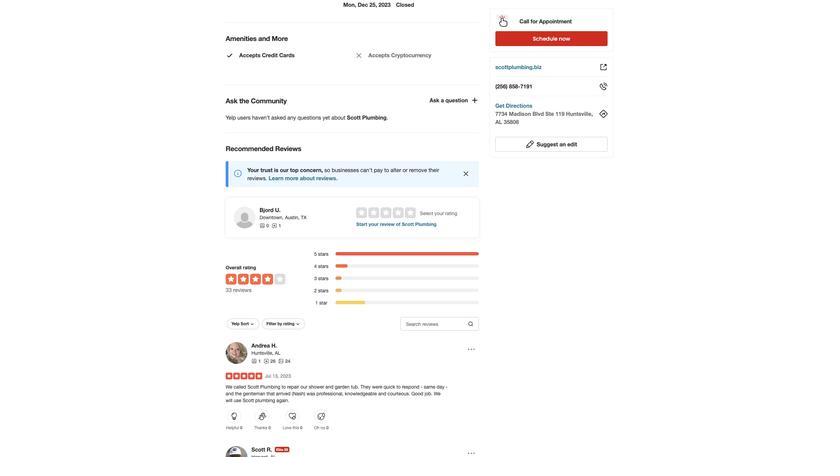 Task type: locate. For each thing, give the bounding box(es) containing it.
plumbing inside we called scott plumbing to repair our shower and garden tub.  they were quick to respond - same day - and the gentleman that arrived (nash) was professional, knowledgeable and courteous.   good job.  we will use scott plumbing again.
[[260, 384, 280, 390]]

0 vertical spatial yelp
[[226, 115, 236, 121]]

filter reviews by 3 stars rating element
[[307, 275, 479, 282]]

and up will
[[226, 391, 234, 397]]

friends element containing 0
[[260, 222, 269, 229]]

(0 reactions) element right thanks
[[269, 425, 271, 431]]

to up arrived
[[282, 384, 286, 390]]

0 horizontal spatial about
[[300, 175, 315, 181]]

friends element
[[260, 222, 269, 229], [252, 358, 261, 365]]

accepts for accepts credit cards
[[239, 52, 261, 58]]

thanks
[[254, 426, 267, 431]]

ask inside "link"
[[430, 97, 440, 103]]

al down 7734
[[496, 119, 503, 125]]

thanks 0
[[254, 425, 271, 431]]

0 horizontal spatial your
[[369, 221, 379, 227]]

(256)
[[496, 83, 508, 90]]

0 vertical spatial reviews
[[233, 287, 252, 293]]

0 horizontal spatial we
[[226, 384, 233, 390]]

yelp inside dropdown button
[[232, 321, 240, 326]]

1 horizontal spatial huntsville,
[[566, 111, 593, 117]]

2023 right 13,
[[281, 374, 291, 379]]

called
[[234, 384, 246, 390]]

0 horizontal spatial 2023
[[281, 374, 291, 379]]

0 right this
[[300, 425, 303, 431]]

(0 reactions) element for helpful 0
[[240, 425, 242, 431]]

about inside yelp users haven't asked any questions yet about scott plumbing .
[[332, 115, 346, 121]]

rating inside popup button
[[283, 321, 295, 326]]

2023 inside recommended reviews element
[[281, 374, 291, 379]]

1 vertical spatial reviews element
[[264, 358, 276, 365]]

1 vertical spatial 1
[[316, 300, 318, 306]]

search
[[406, 322, 421, 327]]

1 stars from the top
[[318, 252, 329, 257]]

0 vertical spatial 16 friends v2 image
[[260, 223, 265, 228]]

1 horizontal spatial to
[[384, 167, 389, 173]]

overall
[[226, 265, 242, 271]]

accepts
[[239, 52, 261, 58], [369, 52, 390, 58]]

suggest an edit
[[537, 141, 577, 147]]

andrea h. link
[[252, 342, 277, 349]]

None radio
[[393, 207, 404, 218], [405, 207, 416, 218], [393, 207, 404, 218], [405, 207, 416, 218]]

2 menu image from the top
[[467, 450, 476, 457]]

None radio
[[356, 207, 367, 218], [369, 207, 380, 218], [381, 207, 392, 218], [356, 207, 367, 218], [369, 207, 380, 218], [381, 207, 392, 218]]

1 horizontal spatial ask
[[430, 97, 440, 103]]

(0 reactions) element right helpful
[[240, 425, 242, 431]]

16 friends v2 image left 16 review v2 icon
[[252, 359, 257, 364]]

recommended reviews
[[226, 144, 301, 153]]

concern,
[[300, 167, 323, 173]]

0 vertical spatial 2023
[[379, 1, 391, 8]]

2 16 chevron down v2 image from the left
[[295, 322, 301, 327]]

haven't
[[252, 115, 270, 121]]

858-
[[509, 83, 521, 90]]

1 vertical spatial we
[[434, 391, 441, 397]]

huntsville, down the "andrea"
[[252, 351, 274, 356]]

and
[[258, 34, 270, 42], [326, 384, 334, 390], [226, 391, 234, 397], [378, 391, 386, 397]]

reviews right the 33
[[233, 287, 252, 293]]

16 friends v2 image left 16 review v2 image on the top
[[260, 223, 265, 228]]

quick
[[384, 384, 395, 390]]

yelp left the sort
[[232, 321, 240, 326]]

(0 reactions) element right this
[[300, 425, 303, 431]]

0 horizontal spatial plumbing
[[260, 384, 280, 390]]

24 external link v2 image
[[600, 63, 608, 71]]

1 vertical spatial huntsville,
[[252, 351, 274, 356]]

to inside so businesses can't pay to alter or remove their reviews.
[[384, 167, 389, 173]]

courteous.
[[388, 391, 410, 397]]

sort
[[241, 321, 249, 326]]

blvd
[[533, 111, 544, 117]]

rating for select your rating
[[445, 211, 458, 216]]

4 (0 reactions) element from the left
[[327, 425, 329, 431]]

photo of bjord u. image
[[234, 207, 256, 228]]

filter by rating
[[267, 321, 295, 326]]

1
[[279, 223, 281, 228], [316, 300, 318, 306], [258, 358, 261, 364]]

dec
[[358, 1, 368, 8]]

1 vertical spatial menu image
[[467, 450, 476, 457]]

1 left 16 review v2 icon
[[258, 358, 261, 364]]

andrea
[[252, 342, 270, 349]]

1 vertical spatial plumbing
[[415, 221, 437, 227]]

al
[[496, 119, 503, 125], [275, 351, 281, 356]]

rating
[[445, 211, 458, 216], [243, 265, 256, 271], [283, 321, 295, 326]]

1 vertical spatial about
[[300, 175, 315, 181]]

top
[[290, 167, 299, 173]]

stars inside "element"
[[318, 252, 329, 257]]

ask the community element
[[215, 85, 490, 122]]

we left called
[[226, 384, 233, 390]]

the up the use
[[235, 391, 242, 397]]

1 horizontal spatial rating
[[283, 321, 295, 326]]

1 star
[[316, 300, 328, 306]]

love
[[283, 426, 292, 431]]

33
[[226, 287, 232, 293]]

stars right 4
[[318, 264, 329, 269]]

start
[[356, 221, 367, 227]]

4 stars from the top
[[318, 288, 329, 294]]

stars right 5
[[318, 252, 329, 257]]

0 horizontal spatial ask
[[226, 97, 238, 105]]

your right start
[[369, 221, 379, 227]]

16 friends v2 image for bjord
[[260, 223, 265, 228]]

menu image
[[467, 345, 476, 354], [467, 450, 476, 457]]

1 horizontal spatial our
[[301, 384, 308, 390]]

0 vertical spatial friends element
[[260, 222, 269, 229]]

16 chevron down v2 image for yelp sort
[[250, 322, 255, 327]]

al down h.
[[275, 351, 281, 356]]

stars for 3 stars
[[318, 276, 329, 281]]

reviews. inside so businesses can't pay to alter or remove their reviews.
[[248, 175, 267, 181]]

reviews element
[[272, 222, 281, 229], [264, 358, 276, 365]]

16 chevron down v2 image inside filter by rating popup button
[[295, 322, 301, 327]]

and up professional,
[[326, 384, 334, 390]]

ask for ask a question
[[430, 97, 440, 103]]

the
[[239, 97, 249, 105], [235, 391, 242, 397]]

1 horizontal spatial 16 friends v2 image
[[260, 223, 265, 228]]

downtown,
[[260, 215, 284, 220]]

0 horizontal spatial accepts
[[239, 52, 261, 58]]

0 horizontal spatial reviews.
[[248, 175, 267, 181]]

5 star rating image
[[226, 373, 262, 380]]

16 review v2 image
[[272, 223, 277, 228]]

0 horizontal spatial 16 chevron down v2 image
[[250, 322, 255, 327]]

our inside we called scott plumbing to repair our shower and garden tub.  they were quick to respond - same day - and the gentleman that arrived (nash) was professional, knowledgeable and courteous.   good job.  we will use scott plumbing again.
[[301, 384, 308, 390]]

0 vertical spatial about
[[332, 115, 346, 121]]

now
[[559, 35, 571, 43]]

2 vertical spatial plumbing
[[260, 384, 280, 390]]

0 horizontal spatial 1
[[258, 358, 261, 364]]

your right the select
[[435, 211, 444, 216]]

16 friends v2 image
[[260, 223, 265, 228], [252, 359, 257, 364]]

1 horizontal spatial 2023
[[379, 1, 391, 8]]

al inside andrea h. huntsville, al
[[275, 351, 281, 356]]

stars for 4 stars
[[318, 264, 329, 269]]

1 vertical spatial rating
[[243, 265, 256, 271]]

1 horizontal spatial -
[[446, 384, 448, 390]]

(0 reactions) element for thanks 0
[[269, 425, 271, 431]]

friends element left 16 review v2 image on the top
[[260, 222, 269, 229]]

0 left 16 review v2 image on the top
[[267, 223, 269, 228]]

- up good
[[421, 384, 423, 390]]

2 accepts from the left
[[369, 52, 390, 58]]

0 horizontal spatial reviews
[[233, 287, 252, 293]]

(nash)
[[292, 391, 305, 397]]

accepts right 24 close v2 image at left top
[[369, 52, 390, 58]]

1 horizontal spatial plumbing
[[362, 114, 387, 121]]

friends element containing 1
[[252, 358, 261, 365]]

16 chevron down v2 image right filter by rating
[[295, 322, 301, 327]]

stars right 3
[[318, 276, 329, 281]]

0 vertical spatial plumbing
[[362, 114, 387, 121]]

reviews right search
[[423, 322, 439, 327]]

your for start
[[369, 221, 379, 227]]

1 vertical spatial reviews
[[423, 322, 439, 327]]

yelp sort button
[[227, 319, 260, 330]]

huntsville, right 119
[[566, 111, 593, 117]]

your for select
[[435, 211, 444, 216]]

suggest
[[537, 141, 558, 147]]

(0 reactions) element for love this 0
[[300, 425, 303, 431]]

1 horizontal spatial accepts
[[369, 52, 390, 58]]

alter
[[391, 167, 401, 173]]

our right is
[[280, 167, 289, 173]]

- right day
[[446, 384, 448, 390]]

yelp inside yelp users haven't asked any questions yet about scott plumbing .
[[226, 115, 236, 121]]

ste
[[546, 111, 554, 117]]

reviews element down downtown,
[[272, 222, 281, 229]]

0 vertical spatial our
[[280, 167, 289, 173]]

yelp left users
[[226, 115, 236, 121]]

ask a question
[[430, 97, 468, 103]]

1 right 16 review v2 image on the top
[[279, 223, 281, 228]]

(0 reactions) element for oh no 0
[[327, 425, 329, 431]]

oh no 0
[[314, 425, 329, 431]]

your
[[248, 167, 259, 173]]

0 horizontal spatial to
[[282, 384, 286, 390]]

stars for 5 stars
[[318, 252, 329, 257]]

1 vertical spatial our
[[301, 384, 308, 390]]

friends element for bjord u.
[[260, 222, 269, 229]]

1 (0 reactions) element from the left
[[240, 425, 242, 431]]

our up (nash) at left bottom
[[301, 384, 308, 390]]

stars right 2
[[318, 288, 329, 294]]

5 stars
[[314, 252, 329, 257]]

0 horizontal spatial rating
[[243, 265, 256, 271]]

plumbing
[[255, 398, 275, 403]]

yelp for yelp users haven't asked any questions yet about scott plumbing .
[[226, 115, 236, 121]]

austin,
[[285, 215, 300, 220]]

0 vertical spatial al
[[496, 119, 503, 125]]

your
[[435, 211, 444, 216], [369, 221, 379, 227]]

reviews. down your
[[248, 175, 267, 181]]

16 friends v2 image for andrea
[[252, 359, 257, 364]]

to right pay
[[384, 167, 389, 173]]

16 chevron down v2 image right the sort
[[250, 322, 255, 327]]

16 chevron down v2 image
[[250, 322, 255, 327], [295, 322, 301, 327]]

about right yet
[[332, 115, 346, 121]]

1 vertical spatial the
[[235, 391, 242, 397]]

question
[[446, 97, 468, 103]]

0 horizontal spatial -
[[421, 384, 423, 390]]

or
[[403, 167, 408, 173]]

0 vertical spatial rating
[[445, 211, 458, 216]]

0 right helpful
[[240, 425, 242, 431]]

scottplumbing.biz
[[496, 64, 542, 70]]

0 vertical spatial menu image
[[467, 345, 476, 354]]

about down concern,
[[300, 175, 315, 181]]

1 vertical spatial 16 friends v2 image
[[252, 359, 257, 364]]

ask
[[226, 97, 238, 105], [430, 97, 440, 103]]

1 - from the left
[[421, 384, 423, 390]]

0 vertical spatial huntsville,
[[566, 111, 593, 117]]

bjord u. downtown, austin, tx
[[260, 207, 307, 220]]

1 horizontal spatial reviews
[[423, 322, 439, 327]]

3 stars
[[314, 276, 329, 281]]

will
[[226, 398, 233, 403]]

1 horizontal spatial we
[[434, 391, 441, 397]]

1 accepts from the left
[[239, 52, 261, 58]]

0 horizontal spatial huntsville,
[[252, 351, 274, 356]]

we down day
[[434, 391, 441, 397]]

24 info v2 image
[[234, 170, 242, 178]]

scott down gentleman at the bottom of the page
[[243, 398, 254, 403]]

reviews element left 16 photos v2
[[264, 358, 276, 365]]

more
[[285, 175, 299, 181]]

1 vertical spatial friends element
[[252, 358, 261, 365]]

  text field
[[401, 317, 479, 331]]

reviews element containing 1
[[272, 222, 281, 229]]

119
[[556, 111, 565, 117]]

directions
[[506, 102, 533, 109]]

reviews element containing 26
[[264, 358, 276, 365]]

2 horizontal spatial rating
[[445, 211, 458, 216]]

yelp for yelp sort
[[232, 321, 240, 326]]

3 stars from the top
[[318, 276, 329, 281]]

garden
[[335, 384, 350, 390]]

reviews. down so
[[316, 175, 338, 181]]

friends element left 16 review v2 icon
[[252, 358, 261, 365]]

0 horizontal spatial our
[[280, 167, 289, 173]]

helpful 0
[[226, 425, 242, 431]]

1 horizontal spatial al
[[496, 119, 503, 125]]

asked
[[271, 115, 286, 121]]

more
[[272, 34, 288, 42]]

knowledgeable
[[345, 391, 377, 397]]

rating element
[[356, 207, 416, 218]]

2023 right 25,
[[379, 1, 391, 8]]

to up courteous.
[[397, 384, 401, 390]]

1 horizontal spatial your
[[435, 211, 444, 216]]

24 close v2 image
[[355, 52, 363, 60]]

(0 reactions) element
[[240, 425, 242, 431], [269, 425, 271, 431], [300, 425, 303, 431], [327, 425, 329, 431]]

recommended
[[226, 144, 274, 153]]

our
[[280, 167, 289, 173], [301, 384, 308, 390]]

the up users
[[239, 97, 249, 105]]

1 vertical spatial yelp
[[232, 321, 240, 326]]

0 horizontal spatial 16 friends v2 image
[[252, 359, 257, 364]]

(no rating) image
[[356, 207, 416, 218]]

0 vertical spatial your
[[435, 211, 444, 216]]

2 stars from the top
[[318, 264, 329, 269]]

scott
[[347, 114, 361, 121], [402, 221, 414, 227], [248, 384, 259, 390], [243, 398, 254, 403], [252, 447, 265, 453]]

accepts down amenities and more
[[239, 52, 261, 58]]

recommended reviews element
[[204, 133, 501, 457]]

2 vertical spatial rating
[[283, 321, 295, 326]]

a
[[441, 97, 444, 103]]

1 16 chevron down v2 image from the left
[[250, 322, 255, 327]]

1 vertical spatial your
[[369, 221, 379, 227]]

1 vertical spatial 2023
[[281, 374, 291, 379]]

rating right by
[[283, 321, 295, 326]]

photo of andrea h. image
[[226, 342, 248, 364]]

mon, dec 25, 2023
[[343, 1, 391, 8]]

0 vertical spatial reviews element
[[272, 222, 281, 229]]

(0 reactions) element right no
[[327, 425, 329, 431]]

24 checkmark v2 image
[[226, 52, 234, 60]]

rating right the select
[[445, 211, 458, 216]]

0 right thanks
[[269, 425, 271, 431]]

4 star rating image
[[226, 274, 286, 285]]

about
[[332, 115, 346, 121], [300, 175, 315, 181]]

1 horizontal spatial 1
[[279, 223, 281, 228]]

16 chevron down v2 image inside yelp sort dropdown button
[[250, 322, 255, 327]]

and left more
[[258, 34, 270, 42]]

scott right yet
[[347, 114, 361, 121]]

filter
[[267, 321, 276, 326]]

helpful
[[226, 426, 239, 431]]

schedule now button
[[496, 31, 608, 46]]

16 chevron down v2 image for filter by rating
[[295, 322, 301, 327]]

ask up users
[[226, 97, 238, 105]]

ask left a
[[430, 97, 440, 103]]

scott inside ask the community element
[[347, 114, 361, 121]]

an
[[560, 141, 566, 147]]

1 horizontal spatial 16 chevron down v2 image
[[295, 322, 301, 327]]

2 horizontal spatial 1
[[316, 300, 318, 306]]

0 horizontal spatial al
[[275, 351, 281, 356]]

(256) 858-7191
[[496, 83, 533, 90]]

photos element
[[279, 358, 291, 365]]

rating up 4 star rating image
[[243, 265, 256, 271]]

1 horizontal spatial about
[[332, 115, 346, 121]]

yet
[[323, 115, 330, 121]]

1 left 'star'
[[316, 300, 318, 306]]

to
[[384, 167, 389, 173], [282, 384, 286, 390], [397, 384, 401, 390]]

get
[[496, 102, 505, 109]]

2 (0 reactions) element from the left
[[269, 425, 271, 431]]

3 (0 reactions) element from the left
[[300, 425, 303, 431]]

1 vertical spatial al
[[275, 351, 281, 356]]

1 menu image from the top
[[467, 345, 476, 354]]



Task type: vqa. For each thing, say whether or not it's contained in the screenshot.
Jose's Tree Services
no



Task type: describe. For each thing, give the bounding box(es) containing it.
filter reviews by 4 stars rating element
[[307, 263, 479, 270]]

al inside get directions 7734 madison blvd ste 119 huntsville, al 35806
[[496, 119, 503, 125]]

to for pay
[[384, 167, 389, 173]]

0 vertical spatial 1
[[279, 223, 281, 228]]

accepts cryptocurrency
[[369, 52, 432, 58]]

h.
[[272, 342, 277, 349]]

  text field inside recommended reviews element
[[401, 317, 479, 331]]

ask for ask the community
[[226, 97, 238, 105]]

scott left "r."
[[252, 447, 265, 453]]

rating for filter by rating
[[283, 321, 295, 326]]

no
[[321, 426, 325, 431]]

start your review of scott plumbing
[[356, 221, 437, 227]]

2
[[314, 288, 317, 294]]

24 directions v2 image
[[600, 110, 608, 118]]

4 stars
[[314, 264, 329, 269]]

tx
[[301, 215, 307, 220]]

0 vertical spatial the
[[239, 97, 249, 105]]

huntsville, inside andrea h. huntsville, al
[[252, 351, 274, 356]]

reviews for search reviews
[[423, 322, 439, 327]]

and inside amenities and more element
[[258, 34, 270, 42]]

trust
[[261, 167, 273, 173]]

jul
[[265, 374, 271, 379]]

reviews element for u.
[[272, 222, 281, 229]]

0 vertical spatial we
[[226, 384, 233, 390]]

to for plumbing
[[282, 384, 286, 390]]

u.
[[275, 207, 281, 213]]

that
[[267, 391, 275, 397]]

33 reviews
[[226, 287, 252, 293]]

cryptocurrency
[[391, 52, 432, 58]]

users
[[238, 115, 251, 121]]

questions
[[298, 115, 321, 121]]

review
[[380, 221, 395, 227]]

filter reviews by 5 stars rating element
[[307, 251, 479, 258]]

gentleman
[[243, 391, 265, 397]]

2 horizontal spatial to
[[397, 384, 401, 390]]

learn more about reviews.
[[269, 175, 338, 181]]

again.
[[277, 398, 289, 403]]

26
[[271, 358, 276, 364]]

select
[[420, 211, 434, 216]]

credit
[[262, 52, 278, 58]]

businesses
[[332, 167, 359, 173]]

respond
[[402, 384, 420, 390]]

24
[[285, 358, 291, 364]]

scott up gentleman at the bottom of the page
[[248, 384, 259, 390]]

stars for 2 stars
[[318, 288, 329, 294]]

filter reviews by 1 star rating element
[[307, 300, 479, 306]]

24 add v2 image
[[471, 96, 479, 104]]

schedule now
[[533, 35, 571, 43]]

use
[[234, 398, 241, 403]]

info alert
[[226, 161, 479, 187]]

24 pencil v2 image
[[526, 140, 534, 149]]

overall rating
[[226, 265, 256, 271]]

reviews element for h.
[[264, 358, 276, 365]]

suggest an edit button
[[496, 137, 608, 152]]

oh
[[314, 426, 320, 431]]

close image
[[462, 170, 470, 178]]

and down were
[[378, 391, 386, 397]]

elite 23
[[276, 448, 288, 452]]

their
[[429, 167, 439, 173]]

plumbing inside ask the community element
[[362, 114, 387, 121]]

about inside info alert
[[300, 175, 315, 181]]

cards
[[279, 52, 295, 58]]

scott r.
[[252, 447, 272, 453]]

0 inside friends element
[[267, 223, 269, 228]]

16 review v2 image
[[264, 359, 269, 364]]

repair
[[287, 384, 299, 390]]

huntsville, inside get directions 7734 madison blvd ste 119 huntsville, al 35806
[[566, 111, 593, 117]]

scott r. link
[[252, 447, 272, 453]]

we called scott plumbing to repair our shower and garden tub.  they were quick to respond - same day - and the gentleman that arrived (nash) was professional, knowledgeable and courteous.   good job.  we will use scott plumbing again.
[[226, 384, 448, 403]]

13,
[[273, 374, 279, 379]]

3
[[314, 276, 317, 281]]

closed
[[396, 1, 414, 8]]

select your rating
[[420, 211, 458, 216]]

elite 23 link
[[275, 447, 290, 453]]

appointment
[[539, 18, 572, 24]]

2 vertical spatial 1
[[258, 358, 261, 364]]

the inside we called scott plumbing to repair our shower and garden tub.  they were quick to respond - same day - and the gentleman that arrived (nash) was professional, knowledgeable and courteous.   good job.  we will use scott plumbing again.
[[235, 391, 242, 397]]

friends element for andrea h.
[[252, 358, 261, 365]]

tub.
[[351, 384, 359, 390]]

accepts for accepts cryptocurrency
[[369, 52, 390, 58]]

yelp sort
[[232, 321, 249, 326]]

by
[[278, 321, 282, 326]]

23
[[284, 448, 288, 452]]

r.
[[267, 447, 272, 453]]

so
[[325, 167, 330, 173]]

search reviews
[[406, 322, 439, 327]]

24 phone v2 image
[[600, 82, 608, 91]]

ask a question link
[[430, 96, 479, 104]]

scott right of
[[402, 221, 414, 227]]

search image
[[468, 321, 474, 327]]

jul 13, 2023
[[265, 374, 291, 379]]

scottplumbing.biz link
[[496, 64, 542, 70]]

job.
[[425, 391, 433, 397]]

your trust is our top concern,
[[248, 167, 323, 173]]

filter reviews by 2 stars rating element
[[307, 287, 479, 294]]

reviews for 33 reviews
[[233, 287, 252, 293]]

2 horizontal spatial plumbing
[[415, 221, 437, 227]]

were
[[372, 384, 383, 390]]

any
[[288, 115, 296, 121]]

bjord u. link
[[260, 207, 281, 213]]

35806
[[504, 119, 519, 125]]

learn
[[269, 175, 284, 181]]

amenities and more
[[226, 34, 288, 42]]

amenities and more element
[[215, 22, 484, 74]]

amenities
[[226, 34, 257, 42]]

16 photos v2 image
[[279, 359, 284, 364]]

star
[[319, 300, 328, 306]]

elite
[[276, 448, 283, 452]]

4
[[314, 264, 317, 269]]

they
[[361, 384, 371, 390]]

remove
[[409, 167, 427, 173]]

pay
[[374, 167, 383, 173]]

andrea h. huntsville, al
[[252, 342, 281, 356]]

our inside info alert
[[280, 167, 289, 173]]

so businesses can't pay to alter or remove their reviews.
[[248, 167, 439, 181]]

day
[[437, 384, 445, 390]]

filter by rating button
[[262, 319, 305, 330]]

arrived
[[276, 391, 291, 397]]

yelp users haven't asked any questions yet about scott plumbing .
[[226, 114, 388, 121]]

0 right no
[[327, 425, 329, 431]]

bjord
[[260, 207, 274, 213]]

1 horizontal spatial reviews.
[[316, 175, 338, 181]]

call
[[520, 18, 529, 24]]

love this 0
[[283, 425, 303, 431]]

professional,
[[317, 391, 344, 397]]

2 - from the left
[[446, 384, 448, 390]]

mon,
[[343, 1, 356, 8]]



